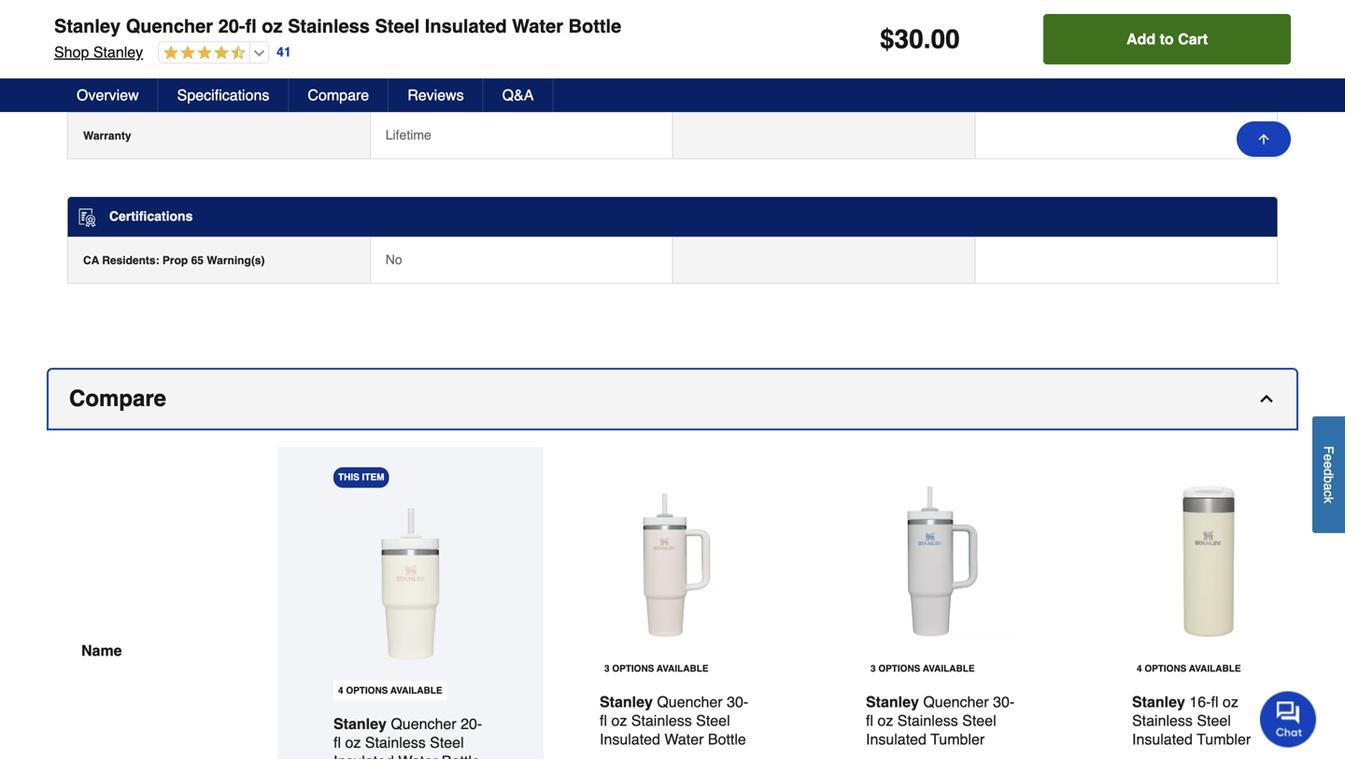 Task type: locate. For each thing, give the bounding box(es) containing it.
3 for quencher 30- fl oz stainless steel insulated water bottle
[[605, 664, 610, 675]]

2 3 from the left
[[871, 664, 876, 675]]

0 vertical spatial 4 options available cell
[[1133, 659, 1246, 679]]

0 vertical spatial bottle
[[569, 15, 622, 37]]

fl for quencher 30- fl oz stainless steel insulated tumbler
[[866, 712, 874, 730]]

material
[[183, 5, 226, 18]]

e
[[1322, 454, 1337, 462], [1322, 462, 1337, 469]]

0 horizontal spatial water
[[398, 753, 438, 760]]

stainless
[[288, 15, 370, 37], [632, 712, 692, 730], [898, 712, 958, 730], [1133, 712, 1193, 730], [365, 734, 426, 752]]

4 options available up 16-
[[1137, 664, 1241, 675]]

stainless inside "quencher 20- fl oz stainless steel insulated water bottle"
[[365, 734, 426, 752]]

quencher 30- fl oz stainless steel insulated water bottle
[[600, 694, 749, 748]]

insulated inside quencher 30- fl oz stainless steel insulated water bottle
[[600, 731, 661, 748]]

0 horizontal spatial compare
[[69, 386, 166, 412]]

arrow up image
[[1257, 132, 1272, 147]]

options for 16-fl oz stainless steel insulated tumbler
[[1145, 664, 1187, 675]]

b
[[1322, 476, 1337, 483]]

30-
[[727, 694, 749, 711], [993, 694, 1015, 711]]

1 horizontal spatial 3 options available cell
[[866, 659, 980, 679]]

tumbler inside 16-fl oz stainless steel insulated tumbler
[[1197, 731, 1251, 748]]

3 options available up quencher 30- fl oz stainless steel insulated water bottle
[[605, 664, 709, 675]]

2 vertical spatial water
[[398, 753, 438, 760]]

16-fl oz stainless steel insulated tumbler
[[1133, 694, 1251, 748]]

oz inside quencher 30- fl oz stainless steel insulated water bottle
[[612, 712, 627, 730]]

1 horizontal spatial 4
[[1137, 664, 1142, 675]]

stanley quencher 30-fl oz stainless steel insulated water bottle image
[[600, 485, 754, 639]]

stainless for quencher 30- fl oz stainless steel insulated water bottle
[[632, 712, 692, 730]]

stainless inside quencher 30- fl oz stainless steel insulated water bottle
[[632, 712, 692, 730]]

available
[[657, 664, 709, 675], [923, 664, 975, 675], [1190, 664, 1241, 675], [391, 686, 442, 697]]

0 vertical spatial 4
[[1137, 664, 1142, 675]]

0 horizontal spatial 3 options available
[[605, 664, 709, 675]]

prop
[[163, 254, 188, 267]]

ca
[[83, 254, 99, 267]]

fl for quencher 20- fl oz stainless steel insulated water bottle
[[334, 734, 341, 752]]

0 horizontal spatial 3
[[605, 664, 610, 675]]

0 horizontal spatial 4 options available cell
[[334, 681, 447, 701]]

compare
[[308, 86, 369, 104], [69, 386, 166, 412]]

steel inside "quencher 20- fl oz stainless steel insulated water bottle"
[[430, 734, 464, 752]]

1 30- from the left
[[727, 694, 749, 711]]

1 horizontal spatial tumbler
[[1197, 731, 1251, 748]]

0 vertical spatial 4 options available
[[1137, 664, 1241, 675]]

$ 30 . 00
[[880, 24, 960, 54]]

insulated inside quencher 30- fl oz stainless steel insulated tumbler
[[866, 731, 927, 748]]

options
[[612, 664, 654, 675], [879, 664, 921, 675], [1145, 664, 1187, 675], [346, 686, 388, 697]]

e up b
[[1322, 462, 1337, 469]]

20-
[[218, 15, 245, 37], [461, 716, 482, 733]]

1 horizontal spatial 4 options available cell
[[1133, 659, 1246, 679]]

container
[[128, 5, 180, 18]]

00
[[931, 24, 960, 54]]

quencher
[[126, 15, 213, 37], [657, 694, 723, 711], [924, 694, 989, 711], [391, 716, 457, 733]]

4 up "quencher 20- fl oz stainless steel insulated water bottle"
[[338, 686, 343, 697]]

chat invite button image
[[1261, 691, 1318, 748]]

stanley for quencher 20- fl oz stainless steel insulated water bottle
[[334, 716, 387, 733]]

insulated inside 16-fl oz stainless steel insulated tumbler
[[1133, 731, 1193, 748]]

steel for quencher 30- fl oz stainless steel insulated water bottle
[[696, 712, 730, 730]]

q&a button
[[484, 78, 554, 112]]

insulated
[[425, 15, 507, 37], [600, 731, 661, 748], [866, 731, 927, 748], [1133, 731, 1193, 748], [334, 753, 394, 760]]

1 horizontal spatial 4 options available
[[1137, 664, 1241, 675]]

1 horizontal spatial 20-
[[461, 716, 482, 733]]

4 options available cell up 16-
[[1133, 659, 1246, 679]]

fl inside quencher 30- fl oz stainless steel insulated tumbler
[[866, 712, 874, 730]]

41
[[277, 45, 291, 59]]

available up quencher 30- fl oz stainless steel insulated tumbler
[[923, 664, 975, 675]]

water
[[512, 15, 563, 37], [665, 731, 704, 748], [398, 753, 438, 760]]

0 vertical spatial 20-
[[218, 15, 245, 37]]

3 up quencher 30- fl oz stainless steel insulated tumbler
[[871, 664, 876, 675]]

bottle
[[569, 15, 622, 37], [708, 731, 746, 748], [442, 753, 480, 760]]

steel
[[375, 15, 420, 37], [696, 712, 730, 730], [963, 712, 997, 730], [1197, 712, 1231, 730], [430, 734, 464, 752]]

1 vertical spatial 4 options available
[[338, 686, 442, 697]]

1 vertical spatial compare
[[69, 386, 166, 412]]

certifications
[[109, 209, 193, 224]]

0 horizontal spatial bottle
[[442, 753, 480, 760]]

insulated inside "quencher 20- fl oz stainless steel insulated water bottle"
[[334, 753, 394, 760]]

1 vertical spatial water
[[665, 731, 704, 748]]

3 options available cell up quencher 30- fl oz stainless steel insulated tumbler
[[866, 659, 980, 679]]

bottle inside "quencher 20- fl oz stainless steel insulated water bottle"
[[442, 753, 480, 760]]

options up quencher 30- fl oz stainless steel insulated water bottle
[[612, 664, 654, 675]]

compare button
[[289, 78, 389, 112], [49, 370, 1297, 429]]

3 options available cell for quencher 30- fl oz stainless steel insulated water bottle
[[600, 659, 713, 679]]

4 options available up "quencher 20- fl oz stainless steel insulated water bottle"
[[338, 686, 442, 697]]

1 3 from the left
[[605, 664, 610, 675]]

1 horizontal spatial 30-
[[993, 694, 1015, 711]]

0 horizontal spatial 30-
[[727, 694, 749, 711]]

1 vertical spatial warranty
[[83, 130, 131, 143]]

quencher inside quencher 30- fl oz stainless steel insulated water bottle
[[657, 694, 723, 711]]

shop
[[54, 43, 89, 61]]

3 options available cell
[[600, 659, 713, 679], [866, 659, 980, 679]]

2 3 options available from the left
[[871, 664, 975, 675]]

0 horizontal spatial 4
[[338, 686, 343, 697]]

4 up 16-fl oz stainless steel insulated tumbler
[[1137, 664, 1142, 675]]

fl inside "quencher 20- fl oz stainless steel insulated water bottle"
[[334, 734, 341, 752]]

options up 16-fl oz stainless steel insulated tumbler
[[1145, 664, 1187, 675]]

water for quencher 30- fl oz stainless steel insulated water bottle
[[665, 731, 704, 748]]

1 vertical spatial 4 options available cell
[[334, 681, 447, 701]]

4.5 stars image
[[159, 45, 246, 62]]

water inside quencher 30- fl oz stainless steel insulated water bottle
[[665, 731, 704, 748]]

3 up quencher 30- fl oz stainless steel insulated water bottle
[[605, 664, 610, 675]]

4 options available cell
[[1133, 659, 1246, 679], [334, 681, 447, 701]]

1 horizontal spatial bottle
[[569, 15, 622, 37]]

f e e d b a c k
[[1322, 446, 1337, 504]]

quencher 20- fl oz stainless steel insulated water bottle
[[334, 716, 482, 760]]

3 options available up quencher 30- fl oz stainless steel insulated tumbler
[[871, 664, 975, 675]]

30
[[895, 24, 924, 54]]

3
[[605, 664, 610, 675], [871, 664, 876, 675]]

steel for quencher 30- fl oz stainless steel insulated tumbler
[[963, 712, 997, 730]]

oz inside 16-fl oz stainless steel insulated tumbler
[[1223, 694, 1239, 711]]

bottle for quencher 30- fl oz stainless steel insulated water bottle
[[708, 731, 746, 748]]

d
[[1322, 469, 1337, 476]]

chevron up image
[[1258, 390, 1276, 408]]

2 tumbler from the left
[[1197, 731, 1251, 748]]

steel inside quencher 30- fl oz stainless steel insulated water bottle
[[696, 712, 730, 730]]

quencher for quencher 30- fl oz stainless steel insulated tumbler
[[924, 694, 989, 711]]

30- inside quencher 30- fl oz stainless steel insulated water bottle
[[727, 694, 749, 711]]

30- inside quencher 30- fl oz stainless steel insulated tumbler
[[993, 694, 1015, 711]]

1 horizontal spatial 3
[[871, 664, 876, 675]]

oz
[[262, 15, 283, 37], [1223, 694, 1239, 711], [612, 712, 627, 730], [878, 712, 894, 730], [345, 734, 361, 752]]

item
[[362, 472, 384, 483]]

steel inside quencher 30- fl oz stainless steel insulated tumbler
[[963, 712, 997, 730]]

overview button
[[58, 78, 159, 112]]

2 vertical spatial bottle
[[442, 753, 480, 760]]

0 vertical spatial water
[[512, 15, 563, 37]]

30- for quencher 30- fl oz stainless steel insulated tumbler
[[993, 694, 1015, 711]]

$
[[880, 24, 895, 54]]

overview
[[77, 86, 139, 104]]

warning(s)
[[207, 254, 265, 267]]

to
[[1160, 30, 1174, 48]]

residents:
[[102, 254, 159, 267]]

insulated for quencher 30- fl oz stainless steel insulated water bottle
[[600, 731, 661, 748]]

quencher inside "quencher 20- fl oz stainless steel insulated water bottle"
[[391, 716, 457, 733]]

e up d
[[1322, 454, 1337, 462]]

2 3 options available cell from the left
[[866, 659, 980, 679]]

4
[[1137, 664, 1142, 675], [338, 686, 343, 697]]

specifications button
[[159, 78, 289, 112]]

stanley for 16-fl oz stainless steel insulated tumbler
[[1133, 694, 1186, 711]]

shop stanley
[[54, 43, 143, 61]]

3 options available
[[605, 664, 709, 675], [871, 664, 975, 675]]

warranty down overview button
[[83, 130, 131, 143]]

0 horizontal spatial tumbler
[[931, 731, 985, 748]]

3 options available for quencher 30- fl oz stainless steel insulated tumbler
[[871, 664, 975, 675]]

1 3 options available cell from the left
[[600, 659, 713, 679]]

f
[[1322, 446, 1337, 454]]

1 tumbler from the left
[[931, 731, 985, 748]]

2 horizontal spatial bottle
[[708, 731, 746, 748]]

4 options available cell up "quencher 20- fl oz stainless steel insulated water bottle"
[[334, 681, 447, 701]]

tumbler
[[931, 731, 985, 748], [1197, 731, 1251, 748]]

1 vertical spatial 20-
[[461, 716, 482, 733]]

stainless inside quencher 30- fl oz stainless steel insulated tumbler
[[898, 712, 958, 730]]

oz for quencher 20- fl oz stainless steel insulated water bottle
[[345, 734, 361, 752]]

1 3 options available from the left
[[605, 664, 709, 675]]

quencher inside quencher 30- fl oz stainless steel insulated tumbler
[[924, 694, 989, 711]]

warranty
[[109, 84, 165, 99], [83, 130, 131, 143]]

water inside "quencher 20- fl oz stainless steel insulated water bottle"
[[398, 753, 438, 760]]

oz inside quencher 30- fl oz stainless steel insulated tumbler
[[878, 712, 894, 730]]

oz inside "quencher 20- fl oz stainless steel insulated water bottle"
[[345, 734, 361, 752]]

available up quencher 30- fl oz stainless steel insulated water bottle
[[657, 664, 709, 675]]

30- for quencher 30- fl oz stainless steel insulated water bottle
[[727, 694, 749, 711]]

quencher for quencher 30- fl oz stainless steel insulated water bottle
[[657, 694, 723, 711]]

0 vertical spatial warranty
[[109, 84, 165, 99]]

4 options available
[[1137, 664, 1241, 675], [338, 686, 442, 697]]

1 vertical spatial 4
[[338, 686, 343, 697]]

reviews button
[[389, 78, 484, 112]]

available up 16-
[[1190, 664, 1241, 675]]

quencher 30- fl oz stainless steel insulated tumbler
[[866, 694, 1015, 748]]

options up quencher 30- fl oz stainless steel insulated tumbler
[[879, 664, 921, 675]]

0 horizontal spatial 3 options available cell
[[600, 659, 713, 679]]

2 e from the top
[[1322, 462, 1337, 469]]

1 vertical spatial bottle
[[708, 731, 746, 748]]

lifetime
[[386, 128, 432, 143]]

warranty down shop stanley
[[109, 84, 165, 99]]

bottle inside quencher 30- fl oz stainless steel insulated water bottle
[[708, 731, 746, 748]]

1 horizontal spatial 3 options available
[[871, 664, 975, 675]]

fl
[[245, 15, 257, 37], [1212, 694, 1219, 711], [600, 712, 607, 730], [866, 712, 874, 730], [334, 734, 341, 752]]

3 options available cell up quencher 30- fl oz stainless steel insulated water bottle
[[600, 659, 713, 679]]

2 30- from the left
[[993, 694, 1015, 711]]

fl inside quencher 30- fl oz stainless steel insulated water bottle
[[600, 712, 607, 730]]

water for quencher 20- fl oz stainless steel insulated water bottle
[[398, 753, 438, 760]]

1 horizontal spatial water
[[512, 15, 563, 37]]

2 horizontal spatial water
[[665, 731, 704, 748]]

stanley
[[54, 15, 121, 37], [93, 43, 143, 61], [600, 694, 653, 711], [866, 694, 919, 711], [1133, 694, 1186, 711], [334, 716, 387, 733]]

65
[[191, 254, 204, 267]]

1 horizontal spatial compare
[[308, 86, 369, 104]]



Task type: vqa. For each thing, say whether or not it's contained in the screenshot.
the bottommost 4
yes



Task type: describe. For each thing, give the bounding box(es) containing it.
stanley quencher 20-fl oz stainless steel insulated water bottle image
[[334, 507, 488, 661]]

.
[[924, 24, 931, 54]]

3 for quencher 30- fl oz stainless steel insulated tumbler
[[871, 664, 876, 675]]

stanley for quencher 30- fl oz stainless steel insulated tumbler
[[866, 694, 919, 711]]

stanley quencher 30-fl oz stainless steel insulated tumbler image
[[866, 485, 1020, 639]]

stainless for quencher 30- fl oz stainless steel insulated tumbler
[[898, 712, 958, 730]]

oz for quencher 30- fl oz stainless steel insulated water bottle
[[612, 712, 627, 730]]

steel inside 16-fl oz stainless steel insulated tumbler
[[1197, 712, 1231, 730]]

a
[[1322, 483, 1337, 491]]

specifications
[[177, 86, 269, 104]]

add
[[1127, 30, 1156, 48]]

add to cart button
[[1044, 14, 1291, 64]]

0 horizontal spatial 4 options available
[[338, 686, 442, 697]]

quencher for quencher 20- fl oz stainless steel insulated water bottle
[[391, 716, 457, 733]]

0 vertical spatial compare button
[[289, 78, 389, 112]]

cart
[[1178, 30, 1208, 48]]

no
[[386, 252, 402, 267]]

3 options available cell for quencher 30- fl oz stainless steel insulated tumbler
[[866, 659, 980, 679]]

1 vertical spatial compare button
[[49, 370, 1297, 429]]

primary container material
[[83, 5, 226, 18]]

options for quencher 30- fl oz stainless steel insulated water bottle
[[612, 664, 654, 675]]

3 options available for quencher 30- fl oz stainless steel insulated water bottle
[[605, 664, 709, 675]]

4 for the bottom 4 options available cell
[[338, 686, 343, 697]]

available for 16-fl oz stainless steel insulated tumbler
[[1190, 664, 1241, 675]]

0 horizontal spatial 20-
[[218, 15, 245, 37]]

stanley quencher 20-fl oz stainless steel insulated water bottle
[[54, 15, 622, 37]]

tumbler inside quencher 30- fl oz stainless steel insulated tumbler
[[931, 731, 985, 748]]

this item
[[338, 472, 384, 483]]

available for quencher 30- fl oz stainless steel insulated tumbler
[[923, 664, 975, 675]]

k
[[1322, 497, 1337, 504]]

q&a
[[502, 86, 534, 104]]

this
[[338, 472, 360, 483]]

oz for quencher 30- fl oz stainless steel insulated tumbler
[[878, 712, 894, 730]]

20- inside "quencher 20- fl oz stainless steel insulated water bottle"
[[461, 716, 482, 733]]

fl for quencher 30- fl oz stainless steel insulated water bottle
[[600, 712, 607, 730]]

c
[[1322, 491, 1337, 497]]

4 for the topmost 4 options available cell
[[1137, 664, 1142, 675]]

stanley for quencher 30- fl oz stainless steel insulated water bottle
[[600, 694, 653, 711]]

options up "quencher 20- fl oz stainless steel insulated water bottle"
[[346, 686, 388, 697]]

name
[[81, 643, 122, 660]]

insulated for quencher 20- fl oz stainless steel insulated water bottle
[[334, 753, 394, 760]]

available up "quencher 20- fl oz stainless steel insulated water bottle"
[[391, 686, 442, 697]]

reviews
[[408, 86, 464, 104]]

f e e d b a c k button
[[1313, 417, 1346, 533]]

available for quencher 30- fl oz stainless steel insulated water bottle
[[657, 664, 709, 675]]

ca residents: prop 65 warning(s)
[[83, 254, 265, 267]]

1 e from the top
[[1322, 454, 1337, 462]]

16-
[[1190, 694, 1212, 711]]

add to cart
[[1127, 30, 1208, 48]]

stanley 16-fl oz stainless steel insulated tumbler image
[[1133, 485, 1287, 639]]

stainless inside 16-fl oz stainless steel insulated tumbler
[[1133, 712, 1193, 730]]

steel for quencher 20- fl oz stainless steel insulated water bottle
[[430, 734, 464, 752]]

bottle for quencher 20- fl oz stainless steel insulated water bottle
[[442, 753, 480, 760]]

primary
[[83, 5, 125, 18]]

fl inside 16-fl oz stainless steel insulated tumbler
[[1212, 694, 1219, 711]]

insulated for quencher 30- fl oz stainless steel insulated tumbler
[[866, 731, 927, 748]]

options for quencher 30- fl oz stainless steel insulated tumbler
[[879, 664, 921, 675]]

0 vertical spatial compare
[[308, 86, 369, 104]]

stainless for quencher 20- fl oz stainless steel insulated water bottle
[[365, 734, 426, 752]]



